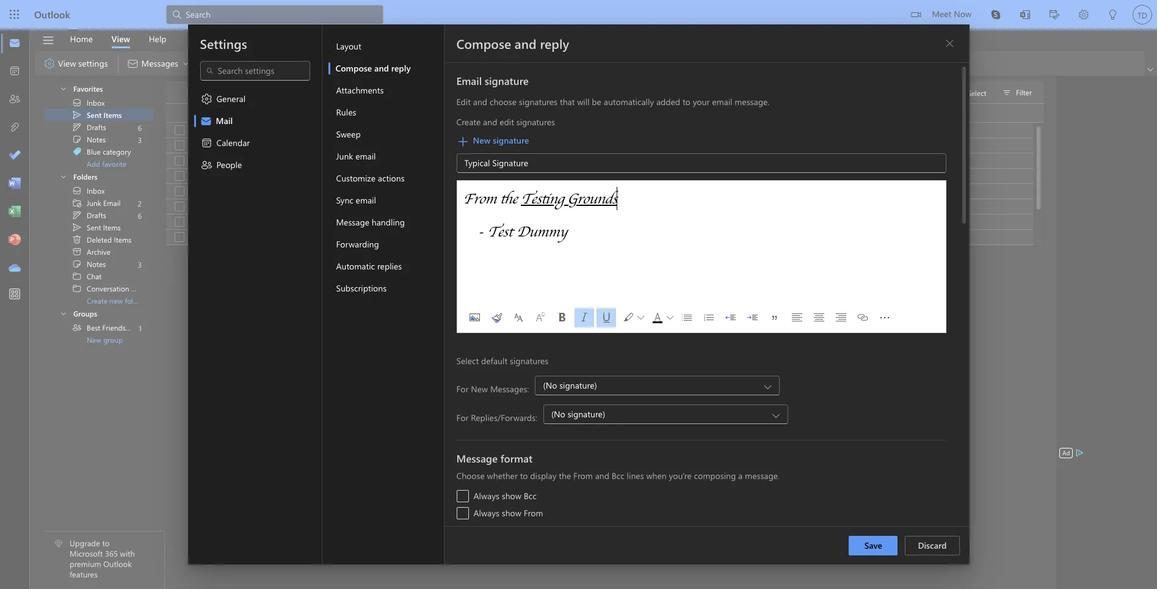 Task type: locate. For each thing, give the bounding box(es) containing it.
2 drafts from the top
[[87, 210, 106, 220]]

tab list containing home
[[60, 29, 176, 48]]

15 tree item from the top
[[44, 321, 153, 334]]

2 let's from the left
[[727, 171, 741, 181]]

0 vertical spatial select
[[968, 88, 987, 98]]

when right lines at right bottom
[[647, 470, 667, 482]]

always for always show from
[[474, 507, 500, 519]]

 inside the  favorites
[[60, 85, 67, 92]]

1 vertical spatial no preview is available.
[[466, 217, 542, 227]]

0 vertical spatial 
[[72, 98, 82, 108]]


[[72, 147, 82, 156]]

people image
[[9, 93, 21, 106]]

whether
[[487, 470, 518, 482]]

2 always from the top
[[474, 507, 500, 519]]

4 select a message checkbox from the top
[[167, 213, 194, 230]]

 blue category
[[72, 147, 131, 156]]

compose and reply
[[457, 35, 570, 52], [336, 62, 411, 74]]

is for fw: learn the perks of your microsoft account
[[602, 186, 607, 196]]

tab panel
[[445, 24, 970, 589]]

leapfrog
[[743, 171, 770, 181]]

pad
[[840, 171, 852, 181]]

sunny
[[194, 125, 214, 135]]

and
[[515, 35, 537, 52], [375, 62, 389, 74], [473, 96, 488, 108], [483, 116, 498, 128], [788, 171, 800, 181], [596, 470, 610, 482]]

 heading
[[194, 83, 261, 103]]

application
[[0, 0, 1158, 589]]

 button left the folders on the top of page
[[49, 169, 72, 183]]

1 vertical spatial about
[[477, 156, 496, 166]]

inbox up  junk email
[[87, 186, 105, 196]]

 for folders
[[60, 173, 67, 180]]

1  button from the top
[[49, 81, 72, 95]]

halloween right the with
[[538, 232, 572, 242]]

4 tree item from the top
[[44, 133, 153, 145]]

create up 
[[457, 116, 481, 128]]

let's down the ruby!
[[434, 171, 448, 181]]

always
[[474, 490, 500, 502], [474, 507, 500, 519]]

Select a message checkbox
[[167, 137, 194, 154], [167, 152, 194, 169], [167, 167, 194, 185], [167, 229, 194, 246]]

upgrade
[[70, 538, 100, 548]]

select a message checkbox for kendallparks02@gmail.com
[[167, 167, 194, 185]]

1 horizontal spatial 
[[667, 314, 674, 321]]

test right thanks,
[[515, 202, 528, 211]]

 down 
[[72, 271, 82, 281]]

2 show from the top
[[502, 507, 522, 519]]

word image
[[9, 178, 21, 190]]

left-rail-appbar navigation
[[2, 29, 27, 282]]

0 vertical spatial microsoft
[[497, 186, 528, 196]]

you inside you're going places. take outlook with you for free. scan the qr code with your phone camera to download outlook mobile
[[663, 442, 678, 453]]

chat up conversation
[[87, 271, 102, 281]]

new inside  new signature
[[473, 134, 491, 146]]

you left 'get'
[[918, 171, 930, 181]]

folders
[[73, 171, 98, 181]]

13 tree item from the top
[[44, 270, 153, 282]]

5 tree item from the top
[[44, 145, 153, 158]]

when right know
[[995, 171, 1013, 181]]

items inside  inbox  sent items
[[104, 110, 122, 120]]

come
[[681, 232, 699, 242]]

 up 
[[72, 222, 82, 232]]

tree item
[[44, 97, 153, 109], [44, 109, 153, 121], [44, 121, 153, 133], [44, 133, 153, 145], [44, 145, 153, 158], [44, 185, 153, 197], [44, 197, 153, 209], [44, 209, 153, 221], [44, 221, 153, 233], [44, 233, 153, 246], [44, 246, 153, 258], [44, 258, 153, 270], [44, 270, 153, 282], [44, 282, 154, 295], [44, 321, 153, 334]]

thanks,
[[489, 202, 513, 211]]

0 vertical spatial 
[[72, 110, 82, 120]]

outlook
[[34, 8, 70, 21], [610, 442, 642, 453], [688, 459, 719, 471], [103, 559, 132, 569]]

for
[[680, 442, 691, 453]]

tree item down favorites
[[44, 97, 153, 109]]

kendall let's have a jam sesh
[[408, 171, 503, 181]]

select
[[968, 88, 987, 98], [457, 355, 479, 367]]

more formatting options image
[[875, 308, 895, 328]]

email inside email signature element
[[713, 96, 733, 108]]

pm
[[896, 172, 906, 181]]

0 horizontal spatial no preview is available.
[[466, 217, 542, 227]]

2  from the top
[[72, 186, 82, 196]]

it. left let
[[944, 171, 950, 181]]

preview
[[575, 186, 600, 196], [478, 217, 503, 227]]

reply down layout button
[[392, 62, 411, 74]]

1 notes from the top
[[87, 134, 106, 144]]

2 vertical spatial sent
[[87, 222, 101, 232]]

groups tree item
[[44, 306, 153, 321]]

 left bullets (⌘+.) image
[[667, 314, 674, 321]]

sent inside  inbox  sent items
[[87, 110, 102, 120]]

friends
[[102, 323, 126, 332]]

 left groups
[[60, 310, 67, 317]]

select a message image
[[175, 186, 185, 196], [175, 202, 185, 211], [175, 217, 185, 227], [175, 232, 185, 242]]

the inside you're going places. take outlook with you for free. scan the qr code with your phone camera to download outlook mobile
[[495, 459, 507, 471]]

tree item down  inbox  sent items
[[44, 121, 153, 133]]

notes
[[87, 134, 106, 144], [87, 259, 106, 269]]

select inside email signature element
[[457, 355, 479, 367]]

signature up choose
[[485, 74, 529, 87]]

select left default
[[457, 355, 479, 367]]

 for 
[[72, 122, 82, 132]]

1 vertical spatial create
[[87, 296, 108, 306]]

2  button from the top
[[49, 169, 72, 183]]

1 horizontal spatial microsoft
[[497, 186, 528, 196]]

 drafts for notes
[[72, 122, 106, 132]]

junk inside button
[[336, 150, 353, 162]]

2 select a message image from the top
[[175, 202, 185, 211]]

0 horizontal spatial view
[[58, 57, 76, 69]]

1 vertical spatial signatures
[[517, 116, 555, 128]]

0 vertical spatial reply
[[540, 35, 570, 52]]

save button
[[850, 536, 899, 555]]

notes down archive
[[87, 259, 106, 269]]

bullets (⌘+.) image
[[677, 308, 697, 328]]

 up 
[[72, 134, 82, 144]]

1 vertical spatial 3
[[138, 259, 142, 269]]

insert link (⌘+k) image
[[853, 308, 873, 328]]

2  from the top
[[72, 284, 82, 293]]

sync email
[[336, 194, 376, 206]]

favorites
[[73, 83, 103, 93]]

junk down  inbox
[[87, 198, 101, 208]]

a inside list box
[[467, 171, 471, 181]]

code
[[523, 459, 542, 471]]

1 vertical spatial it.
[[944, 171, 950, 181]]

email right added
[[713, 96, 733, 108]]

to right camera
[[638, 459, 646, 471]]

june,
[[503, 232, 519, 242]]

outlook up  "button"
[[34, 8, 70, 21]]

dress
[[812, 232, 829, 242]]

tree containing 
[[44, 185, 154, 307]]

14 tree item from the top
[[44, 282, 154, 295]]

6 tree item from the top
[[44, 185, 153, 197]]


[[1003, 88, 1012, 98]]

attachments button
[[328, 79, 444, 101]]

1 vertical spatial 
[[201, 93, 213, 105]]

font image
[[509, 308, 528, 328]]

signatures for choose
[[519, 96, 558, 108]]

junk down 'sweep' in the top left of the page
[[336, 150, 353, 162]]

 button left font color image
[[637, 308, 646, 328]]

1 let's from the left
[[434, 171, 448, 181]]

sure
[[788, 232, 802, 242]]

grounds
[[568, 187, 617, 210]]

junk email button
[[328, 145, 444, 167]]

 down 
[[72, 259, 82, 269]]

0 horizontal spatial select
[[457, 355, 479, 367]]

available. for fw: learn the perks of your microsoft account
[[609, 186, 638, 196]]

message list no items selected list box
[[166, 121, 1073, 291]]

0 vertical spatial sent
[[204, 87, 219, 97]]

 inside the  folders
[[60, 173, 67, 180]]

2  from the top
[[72, 259, 82, 269]]

0 vertical spatial drafts
[[87, 122, 106, 132]]

means
[[437, 202, 458, 211]]

 left font color image
[[638, 314, 645, 321]]

with up the download
[[644, 442, 661, 453]]

0 vertical spatial show
[[502, 490, 522, 502]]

1 vertical spatial is
[[505, 217, 510, 227]]

with inside "upgrade to microsoft 365 with premium outlook features"
[[120, 548, 135, 559]]

message list section
[[166, 78, 1073, 291]]

 drafts down  inbox  sent items
[[72, 122, 106, 132]]

 for 12th 'tree item'
[[72, 259, 82, 269]]

underline (⌘+u) image
[[597, 308, 616, 328]]

0 horizontal spatial create
[[87, 296, 108, 306]]

tree item containing 
[[44, 145, 153, 158]]

tree item up  blue category at the top of page
[[44, 133, 153, 145]]

inbox for  inbox  sent items
[[87, 98, 105, 108]]

default
[[482, 355, 508, 367]]

1 vertical spatial  drafts
[[72, 210, 106, 220]]

items down favorites tree item
[[104, 110, 122, 120]]

 inside  sent items  deleted items  archive
[[72, 222, 82, 232]]

align center image
[[809, 308, 829, 328]]

forwarding
[[336, 238, 379, 250]]

0 vertical spatial always
[[474, 490, 500, 502]]

tree
[[44, 77, 153, 170], [44, 185, 154, 307]]

fw: learn the perks of your microsoft account
[[408, 186, 556, 196]]

items inside sent items 
[[221, 87, 239, 97]]

subscriptions button
[[328, 277, 444, 299]]

testing
[[521, 187, 564, 210]]

1 horizontal spatial available.
[[609, 186, 638, 196]]

sent inside sent items 
[[204, 87, 219, 97]]

about down see
[[477, 156, 496, 166]]

1 for from the top
[[457, 383, 469, 394]]

tree item up deleted
[[44, 221, 153, 233]]

home button
[[61, 29, 102, 48]]

2 6 from the top
[[138, 211, 142, 220]]

to right upgrade on the left bottom of page
[[102, 538, 110, 548]]

choose
[[457, 470, 485, 482]]

signature inside  new signature
[[493, 134, 529, 146]]

email inside sync email button
[[356, 194, 376, 206]]

you have to see this email...
[[438, 141, 526, 150]]


[[206, 67, 214, 75]]

1 select a message checkbox from the top
[[167, 137, 194, 154]]

select inside message list section
[[968, 88, 987, 98]]

1 vertical spatial microsoft
[[70, 548, 103, 559]]

 inside "settings" tab list
[[201, 93, 213, 105]]

microsoft inside message list no items selected list box
[[497, 186, 528, 196]]

1 vertical spatial a
[[739, 470, 743, 482]]

1 vertical spatial available.
[[512, 217, 542, 227]]

email for sync email
[[356, 194, 376, 206]]

 for 
[[201, 93, 213, 105]]

1  drafts from the top
[[72, 122, 106, 132]]

3 select a message checkbox from the top
[[167, 167, 194, 185]]

3 select a message image from the top
[[175, 156, 185, 166]]

1 tree from the top
[[44, 77, 153, 170]]

your inside you're going places. take outlook with you for free. scan the qr code with your phone camera to download outlook mobile
[[563, 459, 580, 471]]

compose and reply heading
[[457, 35, 570, 52]]

1 vertical spatial 
[[60, 173, 67, 180]]

tree item up conversation
[[44, 270, 153, 282]]

2  from the top
[[72, 210, 82, 220]]

tree item down archive
[[44, 258, 153, 270]]

 button inside folders tree item
[[49, 169, 72, 183]]

1  from the left
[[638, 314, 645, 321]]

outlook inside "upgrade to microsoft 365 with premium outlook features"
[[103, 559, 132, 569]]

select a message image
[[175, 125, 185, 135], [175, 141, 185, 150], [175, 156, 185, 166], [175, 171, 185, 181]]

select a message image for sunny side
[[175, 125, 185, 135]]

inbox for  inbox
[[87, 186, 105, 196]]

1 horizontal spatial view
[[112, 33, 130, 44]]

0 vertical spatial notes
[[87, 134, 106, 144]]

2 horizontal spatial no
[[563, 186, 573, 196]]

 button for favorites
[[49, 81, 72, 95]]

sync
[[336, 194, 354, 206]]

settings
[[200, 35, 247, 52]]

settings tab list
[[188, 24, 322, 565]]

 button for folders
[[49, 169, 72, 183]]

 button left groups
[[49, 306, 72, 320]]

highlight image
[[619, 308, 638, 328]]

your inside email signature element
[[693, 96, 710, 108]]

email up "customize actions"
[[356, 150, 376, 162]]

1  button from the left
[[637, 308, 646, 328]]

0 horizontal spatial no
[[425, 202, 435, 211]]

select a message image for halloween coming up
[[175, 232, 185, 242]]

1 select a message image from the top
[[175, 125, 185, 135]]

drafts down  inbox  sent items
[[87, 122, 106, 132]]

1  from the top
[[72, 98, 82, 108]]

1 show from the top
[[502, 490, 522, 502]]

sent inside  sent items  deleted items  archive
[[87, 222, 101, 232]]

always show bcc
[[474, 490, 537, 502]]

0 vertical spatial tree
[[44, 77, 153, 170]]

message up choose
[[457, 452, 498, 465]]

0 vertical spatial compose
[[457, 35, 512, 52]]

test right up
[[488, 220, 513, 243]]

message
[[336, 216, 370, 228], [457, 452, 498, 465]]

would
[[611, 232, 631, 242]]

drafts for notes
[[87, 122, 106, 132]]

the down we
[[500, 187, 517, 210]]

no up up
[[466, 217, 476, 227]]

tree item up archive
[[44, 233, 153, 246]]

1 horizontal spatial junk
[[336, 150, 353, 162]]

select a message checkbox for sunnyupside33@gmail.com
[[167, 137, 194, 154]]

sent up deleted
[[87, 222, 101, 232]]

0 horizontal spatial test
[[488, 220, 513, 243]]

select right 
[[968, 88, 987, 98]]

select a message image for fw: learn the perks of your microsoft account
[[175, 186, 185, 196]]

is up june, at the top left of the page
[[505, 217, 510, 227]]

to down format
[[520, 470, 528, 482]]

1  from the top
[[72, 271, 82, 281]]

message down "sync email"
[[336, 216, 370, 228]]

 button
[[637, 308, 646, 328], [666, 308, 675, 328]]

2 horizontal spatial from
[[574, 470, 593, 482]]

jam
[[473, 171, 486, 181]]

2  from the left
[[667, 314, 674, 321]]


[[638, 314, 645, 321], [667, 314, 674, 321]]

0 vertical spatial junk
[[336, 150, 353, 162]]

9 tree item from the top
[[44, 221, 153, 233]]

that
[[560, 96, 575, 108], [498, 156, 510, 166]]

1 vertical spatial notes
[[87, 259, 106, 269]]

no preview is available. for my personal art
[[466, 217, 542, 227]]

mobile
[[721, 459, 747, 471]]

2 select a message image from the top
[[175, 141, 185, 150]]

dialog
[[0, 0, 1158, 589]]

to inside "upgrade to microsoft 365 with premium outlook features"
[[102, 538, 110, 548]]

3  from the top
[[60, 310, 67, 317]]

signature down the edit
[[493, 134, 529, 146]]

art
[[450, 217, 459, 227]]

2 tree from the top
[[44, 185, 154, 307]]

select a message image inside option
[[175, 232, 185, 242]]

available. for my personal art
[[512, 217, 542, 227]]

compose and reply up email signature
[[457, 35, 570, 52]]

1 horizontal spatial preview
[[575, 186, 600, 196]]

1 horizontal spatial  button
[[666, 308, 675, 328]]

 left favorites
[[60, 85, 67, 92]]

1 vertical spatial 
[[72, 222, 82, 232]]

signatures right the edit
[[517, 116, 555, 128]]

2 vertical spatial 
[[60, 310, 67, 317]]

microsoft down we
[[497, 186, 528, 196]]

choose whether to display the from and bcc lines when you're composing a message.
[[457, 470, 780, 482]]

Select a message checkbox
[[167, 122, 194, 139], [167, 183, 194, 200], [167, 198, 194, 215], [167, 213, 194, 230]]

show up always show from
[[502, 490, 522, 502]]

people
[[217, 159, 242, 170]]

will
[[578, 96, 590, 108]]

0 horizontal spatial that
[[498, 156, 510, 166]]

1 vertical spatial message
[[457, 452, 498, 465]]

1 horizontal spatial a
[[739, 470, 743, 482]]

to right added
[[683, 96, 691, 108]]

0 horizontal spatial available.
[[512, 217, 542, 227]]

 up 
[[72, 186, 82, 196]]

you
[[438, 141, 450, 150]]

be left able
[[647, 232, 655, 242]]

quote image
[[765, 308, 785, 328]]

tab panel containing from the
[[445, 24, 970, 589]]

4 select a message image from the top
[[175, 232, 185, 242]]

0 horizontal spatial from
[[464, 187, 497, 210]]

tab list
[[60, 29, 176, 48]]

3 tree item from the top
[[44, 121, 153, 133]]

signatures up messages:
[[510, 355, 549, 367]]

8 tree item from the top
[[44, 209, 153, 221]]

1 vertical spatial 
[[72, 259, 82, 269]]

1 always from the top
[[474, 490, 500, 502]]

10 tree item from the top
[[44, 233, 153, 246]]

create inside email signature element
[[457, 116, 481, 128]]

 for  view settings
[[43, 57, 56, 70]]

1 3 from the top
[[138, 135, 142, 145]]

 button inside favorites tree item
[[49, 81, 72, 95]]

1  from the top
[[72, 122, 82, 132]]

is for my personal art
[[505, 217, 510, 227]]

new inside tree item
[[87, 335, 101, 345]]

 inside  inbox  sent items
[[72, 98, 82, 108]]

about for me
[[474, 125, 493, 135]]

a left jam
[[467, 171, 471, 181]]

1 horizontal spatial me
[[964, 171, 974, 181]]

Search settings search field
[[214, 65, 297, 77]]

 for  inbox
[[72, 186, 82, 196]]

when
[[995, 171, 1013, 181], [647, 470, 667, 482]]

preview down the resuscitate
[[575, 186, 600, 196]]

this
[[490, 141, 502, 150]]

to inside email signature element
[[683, 96, 691, 108]]

document
[[0, 0, 1158, 589]]

have right you
[[452, 141, 467, 150]]

1 vertical spatial 
[[72, 284, 82, 293]]

2  from the top
[[60, 173, 67, 180]]

1 drafts from the top
[[87, 122, 106, 132]]

create up groups tree item
[[87, 296, 108, 306]]

and right edit
[[473, 96, 488, 108]]

premium
[[70, 559, 101, 569]]

0 vertical spatial no preview is available.
[[563, 186, 638, 196]]

2 inbox from the top
[[87, 186, 105, 196]]

your inside message list no items selected list box
[[481, 186, 495, 196]]

email... right this
[[504, 141, 526, 150]]

deleted
[[87, 235, 112, 244]]

message inside message handling button
[[336, 216, 370, 228]]

halloween down my personal art
[[408, 232, 442, 242]]

0 vertical spatial 3
[[138, 135, 142, 145]]

sent
[[204, 87, 219, 97], [87, 110, 102, 120], [87, 222, 101, 232]]

email up edit
[[457, 74, 482, 87]]

tree item up create new folder
[[44, 282, 154, 295]]

test right sincerely,
[[978, 232, 991, 242]]

account
[[530, 186, 556, 196]]

is down industry!
[[602, 186, 607, 196]]

1 horizontal spatial test
[[515, 202, 528, 211]]

0 vertical spatial create
[[457, 116, 481, 128]]

1 vertical spatial inbox
[[87, 186, 105, 196]]

1 horizontal spatial compose and reply
[[457, 35, 570, 52]]

order
[[667, 171, 684, 181]]

no down the resuscitate
[[563, 186, 573, 196]]

0 horizontal spatial a
[[467, 171, 471, 181]]

1 horizontal spatial no preview is available.
[[563, 186, 638, 196]]

0 horizontal spatial junk
[[87, 198, 101, 208]]

0 vertical spatial bcc
[[612, 470, 625, 482]]

junk
[[336, 150, 353, 162], [87, 198, 101, 208]]

junk inside tree
[[87, 198, 101, 208]]

sync email button
[[328, 189, 444, 211]]

for for for replies/forwards:
[[457, 412, 469, 423]]

2 vertical spatial email
[[356, 194, 376, 206]]

0 horizontal spatial message
[[336, 216, 370, 228]]

2 select a message checkbox from the top
[[167, 152, 194, 169]]

 up the to
[[201, 93, 213, 105]]

0 vertical spatial that
[[560, 96, 575, 108]]

with down going
[[544, 459, 560, 471]]

3
[[138, 135, 142, 145], [138, 259, 142, 269]]

create new folder
[[87, 296, 144, 306]]

 inside  view settings
[[43, 57, 56, 70]]

bcc left lines at right bottom
[[612, 470, 625, 482]]

1  from the top
[[72, 110, 82, 120]]

0 horizontal spatial is
[[505, 217, 510, 227]]

1 select a message image from the top
[[175, 186, 185, 196]]

2 vertical spatial  button
[[49, 306, 72, 320]]

1  from the top
[[60, 85, 67, 92]]

align left image
[[787, 308, 807, 328]]

1  from the top
[[72, 134, 82, 144]]

inundate.
[[695, 171, 725, 181]]

0 horizontal spatial  button
[[637, 308, 646, 328]]

1 horizontal spatial no
[[466, 217, 476, 227]]

7 tree item from the top
[[44, 197, 153, 209]]

from the testing grounds
[[464, 187, 617, 210]]

no for fw: learn the perks of your microsoft account
[[563, 186, 573, 196]]

 down 
[[72, 210, 82, 220]]

email right sync
[[356, 194, 376, 206]]

my personal art
[[408, 217, 459, 227]]

2  notes from the top
[[72, 259, 106, 269]]

1 horizontal spatial let's
[[727, 171, 741, 181]]


[[955, 89, 964, 97]]

1 select a message checkbox from the top
[[167, 122, 194, 139]]

to inside you're going places. take outlook with you for free. scan the qr code with your phone camera to download outlook mobile
[[638, 459, 646, 471]]

create inside tree item
[[87, 296, 108, 306]]

 down the  favorites
[[72, 110, 82, 120]]

view button
[[102, 29, 139, 48]]

that left will
[[560, 96, 575, 108]]

take
[[591, 442, 608, 453]]

let's left the leapfrog
[[727, 171, 741, 181]]

outlook link
[[34, 0, 70, 29]]

folders tree item
[[44, 169, 153, 185]]

no preview is available.
[[563, 186, 638, 196], [466, 217, 542, 227]]

1 vertical spatial bcc
[[524, 490, 537, 502]]

that down this
[[498, 156, 510, 166]]

1 horizontal spatial be
[[647, 232, 655, 242]]

2  button from the left
[[666, 308, 675, 328]]

formatting options. list box
[[464, 303, 940, 332]]

0 horizontal spatial your
[[481, 186, 495, 196]]

3  button from the top
[[49, 306, 72, 320]]

and left the edit
[[483, 116, 498, 128]]

your down places.
[[563, 459, 580, 471]]

bold (⌘+b) image
[[553, 308, 572, 328]]

mail image
[[9, 37, 21, 49]]

ad
[[1063, 449, 1071, 457]]

4 select a message image from the top
[[175, 171, 185, 181]]

3 select a message image from the top
[[175, 217, 185, 227]]


[[457, 135, 470, 148]]

and down the take
[[596, 470, 610, 482]]

for left replies/forwards:
[[457, 412, 469, 423]]

inbox inside  inbox  sent items
[[87, 98, 105, 108]]

1 6 from the top
[[138, 123, 142, 132]]

email inside junk email button
[[356, 150, 376, 162]]

2  from the top
[[72, 222, 82, 232]]

2 vertical spatial your
[[563, 459, 580, 471]]

dialog containing from the
[[0, 0, 1158, 589]]

replies/forwards:
[[471, 412, 538, 423]]

0 vertical spatial signature
[[485, 74, 529, 87]]

 drafts down  junk email
[[72, 210, 106, 220]]

tree item up  junk email
[[44, 185, 153, 197]]

signature
[[485, 74, 529, 87], [493, 134, 529, 146]]

 for 
[[72, 210, 82, 220]]

1 vertical spatial compose
[[336, 62, 372, 74]]

edit and choose signatures that will be automatically added to your email message.
[[457, 96, 770, 108]]

1 tree item from the top
[[44, 97, 153, 109]]

0 vertical spatial about
[[474, 125, 493, 135]]

1 vertical spatial 
[[72, 210, 82, 220]]

available. down industry!
[[609, 186, 638, 196]]

our
[[710, 232, 721, 242]]

to right 'pad'
[[854, 171, 861, 181]]

party?
[[747, 232, 766, 242]]

11 tree item from the top
[[44, 246, 153, 258]]

0 vertical spatial signatures
[[519, 96, 558, 108]]

1 vertical spatial always
[[474, 507, 500, 519]]

0 vertical spatial 
[[72, 134, 82, 144]]

to do image
[[9, 150, 21, 162]]

1 horizontal spatial compose
[[457, 35, 512, 52]]

me up 
[[462, 125, 472, 135]]

0 vertical spatial for
[[457, 383, 469, 394]]

sweep
[[336, 128, 361, 140]]

document containing from the
[[0, 0, 1158, 589]]

2 for from the top
[[457, 412, 469, 423]]

0 vertical spatial  drafts
[[72, 122, 106, 132]]

me right let
[[964, 171, 974, 181]]

0 vertical spatial preview
[[575, 186, 600, 196]]

to right need
[[541, 171, 548, 181]]

1 vertical spatial new
[[87, 335, 101, 345]]

drafts
[[87, 122, 106, 132], [87, 210, 106, 220]]

inbox inside 'tree item'
[[87, 186, 105, 196]]

Signature text field
[[457, 181, 946, 303]]

0 horizontal spatial preview
[[478, 217, 503, 227]]

0 vertical spatial 6
[[138, 123, 142, 132]]

1 inbox from the top
[[87, 98, 105, 108]]

compose down layout
[[336, 62, 372, 74]]

2  drafts from the top
[[72, 210, 106, 220]]



Task type: describe. For each thing, give the bounding box(es) containing it.
application containing from the
[[0, 0, 1158, 589]]

calendar
[[217, 137, 250, 148]]

increase indent image
[[743, 308, 763, 328]]

create for create new folder
[[87, 296, 108, 306]]

groups
[[73, 308, 97, 318]]

settings heading
[[200, 35, 247, 52]]

1 vertical spatial when
[[647, 470, 667, 482]]

select a message image for my personal art
[[175, 217, 185, 227]]

align right image
[[831, 308, 851, 328]]

make
[[768, 232, 786, 242]]

automatic
[[336, 260, 375, 272]]

meet
[[933, 8, 952, 20]]

and inside button
[[375, 62, 389, 74]]

layout button
[[328, 35, 444, 57]]

show for bcc
[[502, 490, 522, 502]]

0 vertical spatial me
[[462, 125, 472, 135]]

italic (⌘+i) image
[[575, 308, 594, 328]]

want
[[1029, 171, 1044, 181]]

tree item containing 
[[44, 321, 153, 334]]

new group tree item
[[44, 334, 153, 346]]

select a message checkbox for rubyanndersson@gmail.com
[[167, 152, 194, 169]]

2
[[138, 198, 142, 208]]

🧛‍♀️🧛‍♂️🧟💀👻🦇🐺🕷🎃🕸🍬
[[844, 232, 945, 242]]

 for  inbox  sent items
[[72, 98, 82, 108]]

test dummy
[[488, 220, 567, 243]]

history
[[131, 284, 154, 293]]

2 halloween from the left
[[538, 232, 572, 242]]

coming
[[444, 232, 469, 242]]

 view settings
[[43, 57, 108, 70]]

2 vertical spatial signatures
[[510, 355, 549, 367]]

email signature element
[[457, 96, 947, 424]]

message for message handling
[[336, 216, 370, 228]]

items up deleted
[[103, 222, 121, 232]]

the left bank!
[[863, 171, 874, 181]]

favorite
[[102, 159, 127, 169]]

 for highlight image
[[638, 314, 645, 321]]

compose and reply button
[[328, 57, 444, 79]]

meet.
[[1055, 171, 1073, 181]]

new for 
[[473, 134, 491, 146]]

get
[[932, 171, 942, 181]]

places.
[[562, 442, 588, 453]]

preview for fw: learn the perks of your microsoft account
[[575, 186, 600, 196]]

1 vertical spatial message.
[[746, 470, 780, 482]]

select a message image for rubyanndersson@gmail.com
[[175, 156, 185, 166]]

0 vertical spatial with
[[644, 442, 661, 453]]


[[42, 34, 55, 47]]

view inside button
[[112, 33, 130, 44]]

the left the lily
[[817, 171, 827, 181]]

1 halloween from the left
[[408, 232, 442, 242]]

no
[[460, 202, 469, 211]]

test inside signature text box
[[488, 220, 513, 243]]

1 vertical spatial me
[[964, 171, 974, 181]]

halloween coming up
[[408, 232, 481, 242]]

my
[[408, 217, 418, 227]]

tree containing favorites
[[44, 77, 153, 170]]

premium features image
[[54, 540, 63, 548]]

scan
[[475, 459, 493, 471]]

outlook down free.
[[688, 459, 719, 471]]

chat inside  groups  best friends chat 1
[[128, 323, 143, 332]]

 favorites
[[60, 83, 103, 93]]

signatures for edit
[[517, 116, 555, 128]]

tree item containing 
[[44, 233, 153, 246]]

in
[[659, 171, 665, 181]]

create new folder tree item
[[44, 295, 153, 307]]

message handling
[[336, 216, 405, 228]]

always for always show bcc
[[474, 490, 500, 502]]

kendallparks02@gmail.com
[[194, 171, 283, 181]]

chat inside  chat  conversation history
[[87, 271, 102, 281]]

2 3 from the top
[[138, 259, 142, 269]]

help button
[[140, 29, 176, 48]]

items right deleted
[[114, 235, 132, 244]]

 button inside groups tree item
[[49, 306, 72, 320]]

Edit signature name text field
[[464, 157, 940, 169]]

select a message image for sunnyupside33@gmail.com
[[175, 141, 185, 150]]

1 horizontal spatial reply
[[540, 35, 570, 52]]

1 horizontal spatial from
[[524, 507, 544, 519]]

new
[[110, 296, 123, 306]]

0 horizontal spatial bcc
[[524, 490, 537, 502]]

junk email
[[336, 150, 376, 162]]

blue
[[87, 147, 101, 156]]

the left industry!
[[586, 171, 596, 181]]

to right want
[[1046, 171, 1053, 181]]

choose
[[490, 96, 517, 108]]

to left "our"
[[701, 232, 708, 242]]

mail
[[216, 115, 233, 126]]

12:38 pm
[[878, 172, 906, 181]]

4 select a message checkbox from the top
[[167, 229, 194, 246]]

favorites tree item
[[44, 81, 153, 97]]

outlook banner
[[0, 0, 1158, 29]]

powerpoint image
[[9, 234, 21, 246]]

3 select a message checkbox from the top
[[167, 198, 194, 215]]

general
[[217, 93, 246, 104]]

format
[[501, 452, 533, 465]]

select a message image for kendallparks02@gmail.com
[[175, 171, 185, 181]]

with
[[521, 232, 536, 242]]

automatically
[[604, 96, 655, 108]]

microsoft inside "upgrade to microsoft 365 with premium outlook features"
[[70, 548, 103, 559]]

view inside  view settings
[[58, 57, 76, 69]]

you're
[[511, 442, 535, 453]]

email for junk email
[[356, 150, 376, 162]]


[[946, 38, 955, 48]]


[[72, 198, 82, 208]]

for for for new messages:
[[457, 383, 469, 394]]

2 tree item from the top
[[44, 109, 153, 121]]

the inside signature text box
[[500, 187, 517, 210]]

tree item containing 
[[44, 197, 153, 209]]

to left see
[[469, 141, 476, 150]]

1 vertical spatial with
[[544, 459, 560, 471]]

2 select a message checkbox from the top
[[167, 183, 194, 200]]

outlook inside banner
[[34, 8, 70, 21]]

that inside message list no items selected list box
[[498, 156, 510, 166]]

to right sure
[[804, 232, 810, 242]]

compose inside button
[[336, 62, 372, 74]]

outlook up camera
[[610, 442, 642, 453]]

rules button
[[328, 101, 444, 123]]

font color image
[[648, 308, 668, 328]]

calendar image
[[9, 65, 21, 78]]

1 vertical spatial email...
[[512, 156, 535, 166]]

you're going places. take outlook with you for free. scan the qr code with your phone camera to download outlook mobile
[[475, 442, 747, 471]]

1 horizontal spatial email
[[457, 74, 482, 87]]

 button for highlight image
[[637, 308, 646, 328]]

compose inside tab panel
[[457, 35, 512, 52]]

show for from
[[502, 507, 522, 519]]

message for message format
[[457, 452, 498, 465]]

bank!
[[876, 171, 893, 181]]

 inside  groups  best friends chat 1
[[60, 310, 67, 317]]

a inside dialog
[[739, 470, 743, 482]]

layout group
[[197, 51, 317, 73]]

0 vertical spatial have
[[452, 141, 467, 150]]

1 vertical spatial from
[[574, 470, 593, 482]]

you left want
[[1015, 171, 1027, 181]]

best
[[87, 323, 100, 332]]

email inside tree
[[103, 198, 121, 208]]

customize
[[336, 172, 376, 184]]

dummy
[[517, 220, 567, 243]]

upgrade to microsoft 365 with premium outlook features
[[70, 538, 135, 579]]

 inside  groups  best friends chat 1
[[72, 323, 82, 332]]

think
[[899, 171, 916, 181]]

able
[[657, 232, 671, 242]]

category
[[103, 147, 131, 156]]

that inside email signature element
[[560, 96, 575, 108]]

lines
[[627, 470, 644, 482]]

folder
[[125, 296, 144, 306]]

lily
[[829, 171, 838, 181]]

more apps image
[[9, 288, 21, 301]]

tab panel inside document
[[445, 24, 970, 589]]

the right display
[[559, 470, 572, 482]]

 for fourth 'tree item' from the top
[[72, 134, 82, 144]]

decrease indent image
[[721, 308, 741, 328]]

and up email signature
[[515, 35, 537, 52]]


[[72, 247, 82, 257]]

1 vertical spatial no
[[425, 202, 435, 211]]

conversation
[[87, 284, 129, 293]]

you're
[[669, 470, 692, 482]]

help
[[149, 33, 167, 44]]

about for sorry
[[477, 156, 496, 166]]

files image
[[9, 122, 21, 134]]

no preview is available. for fw: learn the perks of your microsoft account
[[563, 186, 638, 196]]

 drafts for sent items
[[72, 210, 106, 220]]

format painter image
[[487, 308, 506, 328]]

1 vertical spatial have
[[450, 171, 465, 181]]

insert pictures inline image
[[465, 308, 484, 328]]

industry!
[[598, 171, 627, 181]]

tech
[[772, 171, 786, 181]]

from inside signature text box
[[464, 187, 497, 210]]

message. inside email signature element
[[735, 96, 770, 108]]

ride
[[802, 171, 815, 181]]

add favorite tree item
[[44, 158, 153, 170]]

edit
[[500, 116, 514, 128]]

sunnyupside33@gmail.com
[[194, 141, 283, 150]]

0 vertical spatial email...
[[504, 141, 526, 150]]

add
[[87, 159, 100, 169]]

you right would
[[633, 232, 645, 242]]

learn
[[421, 186, 438, 196]]

 inside  inbox  sent items
[[72, 110, 82, 120]]

2 notes from the top
[[87, 259, 106, 269]]

 for favorites
[[60, 85, 67, 92]]

tell me about it.
[[449, 125, 501, 135]]

and inside message list no items selected list box
[[788, 171, 800, 181]]

be inside message list no items selected list box
[[647, 232, 655, 242]]

tree item containing 
[[44, 246, 153, 258]]

onedrive image
[[9, 262, 21, 274]]

to
[[194, 108, 202, 118]]

excel image
[[9, 206, 21, 218]]

forwarding button
[[328, 233, 444, 255]]

for replies/forwards:
[[457, 412, 538, 423]]

customize actions button
[[328, 167, 444, 189]]

2 horizontal spatial test
[[978, 232, 991, 242]]

numbering (⌘+/) image
[[699, 308, 719, 328]]

replies
[[378, 260, 402, 272]]

let
[[952, 171, 962, 181]]

reply inside button
[[392, 62, 411, 74]]

subscriptions
[[336, 282, 387, 294]]

1 horizontal spatial it.
[[944, 171, 950, 181]]

 groups  best friends chat 1
[[60, 308, 143, 333]]

no means no ruby thanks, test
[[425, 202, 528, 211]]

new for for
[[471, 383, 488, 394]]

ruby! sorry about that email...
[[437, 156, 535, 166]]

phone
[[582, 459, 606, 471]]

1
[[139, 323, 142, 333]]

to right order
[[686, 171, 693, 181]]

12 tree item from the top
[[44, 258, 153, 270]]

message format
[[457, 452, 533, 465]]

to right able
[[673, 232, 679, 242]]

preview for my personal art
[[478, 217, 503, 227]]

no for my personal art
[[466, 217, 476, 227]]

6 for blue category
[[138, 123, 142, 132]]

1  notes from the top
[[72, 134, 106, 144]]

 button for font color image
[[666, 308, 675, 328]]

create for create and edit signatures
[[457, 116, 481, 128]]

 inside "settings" tab list
[[201, 159, 213, 171]]

drafts for sent items
[[87, 210, 106, 220]]

compose and reply inside button
[[336, 62, 411, 74]]

6 for deleted items
[[138, 211, 142, 220]]

home
[[70, 33, 93, 44]]

 for font color image
[[667, 314, 674, 321]]

font size image
[[531, 308, 550, 328]]

set your advertising preferences image
[[1076, 448, 1085, 458]]

be inside email signature element
[[592, 96, 602, 108]]

the up means
[[440, 186, 451, 196]]

when inside message list no items selected list box
[[995, 171, 1013, 181]]

0 horizontal spatial it.
[[495, 125, 501, 135]]

 folders
[[60, 171, 98, 181]]

discard button
[[906, 536, 960, 555]]

kendall
[[408, 171, 432, 181]]



Task type: vqa. For each thing, say whether or not it's contained in the screenshot.
 to the top
yes



